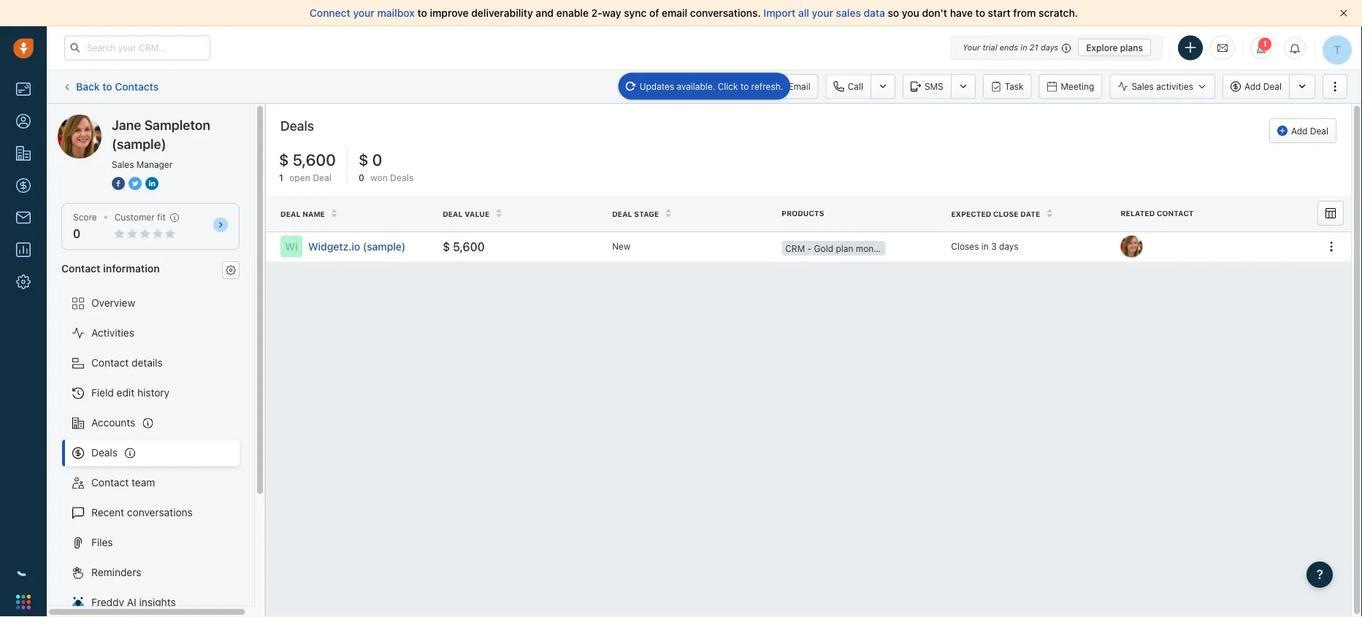 Task type: locate. For each thing, give the bounding box(es) containing it.
0 left the won
[[359, 173, 364, 183]]

$ inside $ 0 0 won deals
[[359, 150, 369, 169]]

1 vertical spatial sales
[[112, 159, 134, 170]]

meeting button
[[1040, 74, 1103, 99]]

add
[[1245, 81, 1262, 92], [1292, 126, 1308, 136]]

import all your sales data link
[[764, 7, 888, 19]]

in left 3
[[982, 242, 989, 252]]

explore plans
[[1087, 42, 1144, 53]]

freddy
[[91, 597, 124, 609]]

plans
[[1121, 42, 1144, 53]]

1 horizontal spatial add deal
[[1292, 126, 1329, 136]]

contact information
[[61, 262, 160, 274]]

updates available. click to refresh.
[[640, 81, 784, 91]]

sales
[[836, 7, 861, 19]]

$ for $ 0
[[359, 150, 369, 169]]

connect
[[310, 7, 351, 19]]

0 down score
[[73, 227, 81, 241]]

5,600 up open
[[293, 150, 336, 169]]

2 horizontal spatial 0
[[372, 150, 382, 169]]

1 your from the left
[[353, 7, 375, 19]]

information
[[103, 262, 160, 274]]

mailbox
[[377, 7, 415, 19]]

freshworks switcher image
[[16, 595, 31, 610]]

1 vertical spatial deals
[[390, 173, 414, 183]]

1 vertical spatial add deal button
[[1270, 118, 1337, 143]]

conversations.
[[691, 7, 761, 19]]

activities
[[1157, 81, 1194, 92]]

accounts
[[91, 417, 135, 429]]

freddy ai insights
[[91, 597, 176, 609]]

plan
[[836, 243, 854, 254]]

$ down deal value
[[443, 240, 450, 253]]

jane sampleton (sample) up manager
[[112, 117, 210, 152]]

and
[[536, 7, 554, 19]]

0 horizontal spatial 5,600
[[293, 150, 336, 169]]

sampleton
[[112, 114, 163, 126], [144, 117, 210, 133]]

in left 21
[[1021, 43, 1028, 52]]

so
[[888, 7, 900, 19]]

0 horizontal spatial add
[[1245, 81, 1262, 92]]

0 up the won
[[372, 150, 382, 169]]

enable
[[557, 7, 589, 19]]

scratch.
[[1039, 7, 1079, 19]]

updates
[[640, 81, 675, 91]]

back to contacts link
[[61, 75, 159, 98]]

import
[[764, 7, 796, 19]]

1 vertical spatial 1
[[279, 173, 283, 183]]

1 horizontal spatial 5,600
[[453, 240, 485, 253]]

$ 5,600
[[443, 240, 485, 253]]

deals down accounts
[[91, 447, 118, 459]]

5,600 down deal value
[[453, 240, 485, 253]]

days right 21
[[1041, 43, 1059, 52]]

0 horizontal spatial 1
[[279, 173, 283, 183]]

2 vertical spatial 0
[[73, 227, 81, 241]]

call button
[[826, 74, 871, 99]]

to left 'start'
[[976, 7, 986, 19]]

score 0
[[73, 212, 97, 241]]

1 right send email icon
[[1263, 39, 1268, 49]]

0 horizontal spatial 0
[[73, 227, 81, 241]]

contact up recent in the bottom of the page
[[91, 477, 129, 489]]

5,600 for $ 5,600 1 open deal
[[293, 150, 336, 169]]

contact right related
[[1157, 209, 1194, 218]]

0 horizontal spatial in
[[982, 242, 989, 252]]

deals right the won
[[390, 173, 414, 183]]

closes in 3 days
[[952, 242, 1019, 252]]

value
[[465, 210, 490, 218]]

1 left open
[[279, 173, 283, 183]]

0 vertical spatial 0
[[372, 150, 382, 169]]

task button
[[983, 74, 1032, 99]]

sampleton down contacts
[[112, 114, 163, 126]]

1 horizontal spatial 1
[[1263, 39, 1268, 49]]

1 horizontal spatial 0
[[359, 173, 364, 183]]

deals
[[281, 118, 314, 133], [390, 173, 414, 183], [91, 447, 118, 459]]

days
[[1041, 43, 1059, 52], [1000, 242, 1019, 252]]

0 horizontal spatial $
[[279, 150, 289, 169]]

$ up deal name
[[279, 150, 289, 169]]

send email image
[[1218, 42, 1228, 54]]

deal
[[1264, 81, 1282, 92], [1311, 126, 1329, 136], [313, 173, 332, 183], [281, 210, 301, 218], [443, 210, 463, 218], [612, 210, 633, 218]]

email
[[789, 81, 811, 92]]

contact details
[[91, 357, 163, 369]]

related
[[1121, 209, 1155, 218]]

score
[[73, 212, 97, 223]]

1 vertical spatial in
[[982, 242, 989, 252]]

0 vertical spatial sales
[[1132, 81, 1154, 92]]

add deal button
[[1223, 74, 1290, 99], [1270, 118, 1337, 143]]

twitter circled image
[[129, 175, 142, 191]]

contact team
[[91, 477, 155, 489]]

0 vertical spatial add deal button
[[1223, 74, 1290, 99]]

have
[[951, 7, 973, 19]]

1 vertical spatial add deal
[[1292, 126, 1329, 136]]

3
[[992, 242, 997, 252]]

0
[[372, 150, 382, 169], [359, 173, 364, 183], [73, 227, 81, 241]]

0 for score
[[73, 227, 81, 241]]

ai
[[127, 597, 136, 609]]

sales left activities
[[1132, 81, 1154, 92]]

1 horizontal spatial sales
[[1132, 81, 1154, 92]]

deliverability
[[472, 7, 533, 19]]

jane down back to contacts on the left top of page
[[112, 117, 141, 133]]

1 horizontal spatial add
[[1292, 126, 1308, 136]]

jane down back
[[87, 114, 109, 126]]

field edit history
[[91, 387, 170, 399]]

0 horizontal spatial your
[[353, 7, 375, 19]]

deal name
[[281, 210, 325, 218]]

5,600 inside $ 5,600 1 open deal
[[293, 150, 336, 169]]

(sample) inside jane sampleton (sample)
[[112, 136, 166, 152]]

your left mailbox
[[353, 7, 375, 19]]

0 vertical spatial add
[[1245, 81, 1262, 92]]

from
[[1014, 7, 1037, 19]]

1 horizontal spatial your
[[812, 7, 834, 19]]

in
[[1021, 43, 1028, 52], [982, 242, 989, 252]]

$ right $ 5,600 1 open deal
[[359, 150, 369, 169]]

0 horizontal spatial sales
[[112, 159, 134, 170]]

0 inside score 0
[[73, 227, 81, 241]]

team
[[132, 477, 155, 489]]

5,600
[[293, 150, 336, 169], [453, 240, 485, 253]]

wi
[[285, 240, 298, 253]]

sales up "facebook circled" icon
[[112, 159, 134, 170]]

to
[[418, 7, 427, 19], [976, 7, 986, 19], [102, 80, 112, 92], [741, 81, 749, 91]]

deals inside $ 0 0 won deals
[[390, 173, 414, 183]]

history
[[137, 387, 170, 399]]

0 vertical spatial days
[[1041, 43, 1059, 52]]

1 vertical spatial 5,600
[[453, 240, 485, 253]]

$ inside $ 5,600 1 open deal
[[279, 150, 289, 169]]

1 horizontal spatial days
[[1041, 43, 1059, 52]]

deals up $ 5,600 1 open deal
[[281, 118, 314, 133]]

(sample) up sales manager
[[112, 136, 166, 152]]

1
[[1263, 39, 1268, 49], [279, 173, 283, 183]]

$
[[279, 150, 289, 169], [359, 150, 369, 169], [443, 240, 450, 253]]

0 vertical spatial 1
[[1263, 39, 1268, 49]]

-
[[808, 243, 812, 254]]

sampleton up manager
[[144, 117, 210, 133]]

recent conversations
[[91, 507, 193, 519]]

1 horizontal spatial $
[[359, 150, 369, 169]]

1 horizontal spatial in
[[1021, 43, 1028, 52]]

insights
[[139, 597, 176, 609]]

widgetz.io (sample)
[[308, 240, 406, 253]]

contact for contact details
[[91, 357, 129, 369]]

0 horizontal spatial add deal
[[1245, 81, 1282, 92]]

your right all at the right top
[[812, 7, 834, 19]]

widgetz.io
[[308, 240, 360, 253]]

0 vertical spatial in
[[1021, 43, 1028, 52]]

your
[[353, 7, 375, 19], [812, 7, 834, 19]]

manager
[[137, 159, 173, 170]]

available.
[[677, 81, 716, 91]]

2 horizontal spatial deals
[[390, 173, 414, 183]]

0 vertical spatial deals
[[281, 118, 314, 133]]

days right 3
[[1000, 242, 1019, 252]]

activities
[[91, 327, 134, 339]]

contact down 0 button
[[61, 262, 101, 274]]

0 vertical spatial 5,600
[[293, 150, 336, 169]]

meeting
[[1061, 81, 1095, 92]]

$ 5,600 1 open deal
[[279, 150, 336, 183]]

reminders
[[91, 567, 141, 579]]

all
[[799, 7, 810, 19]]

contact down activities
[[91, 357, 129, 369]]

to right mailbox
[[418, 7, 427, 19]]

click
[[718, 81, 738, 91]]

add deal
[[1245, 81, 1282, 92], [1292, 126, 1329, 136]]

close
[[994, 210, 1019, 218]]

1 vertical spatial days
[[1000, 242, 1019, 252]]

1 link
[[1251, 37, 1273, 59]]

2 vertical spatial deals
[[91, 447, 118, 459]]



Task type: vqa. For each thing, say whether or not it's contained in the screenshot.
enable
yes



Task type: describe. For each thing, give the bounding box(es) containing it.
21
[[1030, 43, 1039, 52]]

products
[[782, 209, 825, 218]]

$ for $ 5,600
[[279, 150, 289, 169]]

overview
[[91, 297, 135, 309]]

connect your mailbox to improve deliverability and enable 2-way sync of email conversations. import all your sales data so you don't have to start from scratch.
[[310, 7, 1079, 19]]

sms
[[925, 81, 944, 92]]

trial
[[983, 43, 998, 52]]

(sample) right monthly
[[892, 243, 928, 254]]

0 for $ 0
[[372, 150, 382, 169]]

won
[[371, 173, 388, 183]]

customer
[[115, 212, 155, 223]]

task
[[1005, 81, 1024, 92]]

details
[[132, 357, 163, 369]]

0 horizontal spatial days
[[1000, 242, 1019, 252]]

updates available. click to refresh. link
[[619, 73, 791, 100]]

to right click
[[741, 81, 749, 91]]

facebook circled image
[[112, 175, 125, 191]]

(sample) up manager
[[165, 114, 207, 126]]

crm - gold plan monthly (sample)
[[786, 243, 928, 254]]

deal stage
[[612, 210, 659, 218]]

your
[[963, 43, 981, 52]]

0 vertical spatial add deal
[[1245, 81, 1282, 92]]

explore plans link
[[1079, 39, 1152, 56]]

fit
[[157, 212, 166, 223]]

2-
[[592, 7, 603, 19]]

your trial ends in 21 days
[[963, 43, 1059, 52]]

edit
[[117, 387, 135, 399]]

data
[[864, 7, 886, 19]]

jane sampleton (sample) down contacts
[[87, 114, 207, 126]]

expected close date
[[952, 210, 1041, 218]]

(sample) right widgetz.io
[[363, 240, 406, 253]]

way
[[603, 7, 622, 19]]

files
[[91, 537, 113, 549]]

mng settings image
[[226, 265, 236, 275]]

monthly
[[856, 243, 890, 254]]

deal value
[[443, 210, 490, 218]]

contact for contact team
[[91, 477, 129, 489]]

field
[[91, 387, 114, 399]]

email
[[662, 7, 688, 19]]

start
[[988, 7, 1011, 19]]

call
[[848, 81, 864, 92]]

conversations
[[127, 507, 193, 519]]

1 vertical spatial add
[[1292, 126, 1308, 136]]

closes
[[952, 242, 980, 252]]

new
[[612, 242, 631, 252]]

crm
[[786, 243, 805, 254]]

5,600 for $ 5,600
[[453, 240, 485, 253]]

expected
[[952, 210, 992, 218]]

related contact
[[1121, 209, 1194, 218]]

sales manager
[[112, 159, 173, 170]]

$ 0 0 won deals
[[359, 150, 414, 183]]

recent
[[91, 507, 124, 519]]

0 button
[[73, 227, 81, 241]]

refresh.
[[752, 81, 784, 91]]

name
[[303, 210, 325, 218]]

2 your from the left
[[812, 7, 834, 19]]

connect your mailbox link
[[310, 7, 418, 19]]

1 horizontal spatial jane
[[112, 117, 141, 133]]

1 horizontal spatial deals
[[281, 118, 314, 133]]

contact for contact information
[[61, 262, 101, 274]]

back
[[76, 80, 100, 92]]

to right back
[[102, 80, 112, 92]]

you
[[902, 7, 920, 19]]

don't
[[923, 7, 948, 19]]

deal inside $ 5,600 1 open deal
[[313, 173, 332, 183]]

customer fit
[[115, 212, 166, 223]]

Search your CRM... text field
[[64, 35, 210, 60]]

email button
[[767, 74, 819, 99]]

0 horizontal spatial deals
[[91, 447, 118, 459]]

date
[[1021, 210, 1041, 218]]

gold
[[814, 243, 834, 254]]

1 vertical spatial 0
[[359, 173, 364, 183]]

call link
[[826, 74, 871, 99]]

sync
[[624, 7, 647, 19]]

2 horizontal spatial $
[[443, 240, 450, 253]]

stage
[[635, 210, 659, 218]]

1 inside $ 5,600 1 open deal
[[279, 173, 283, 183]]

linkedin circled image
[[145, 175, 159, 191]]

of
[[650, 7, 659, 19]]

open
[[289, 173, 311, 183]]

contacts
[[115, 80, 159, 92]]

sales for sales activities
[[1132, 81, 1154, 92]]

0 horizontal spatial jane
[[87, 114, 109, 126]]

sales for sales manager
[[112, 159, 134, 170]]

sales activities
[[1132, 81, 1194, 92]]

close image
[[1341, 9, 1348, 17]]

sms button
[[903, 74, 951, 99]]

explore
[[1087, 42, 1118, 53]]

improve
[[430, 7, 469, 19]]



